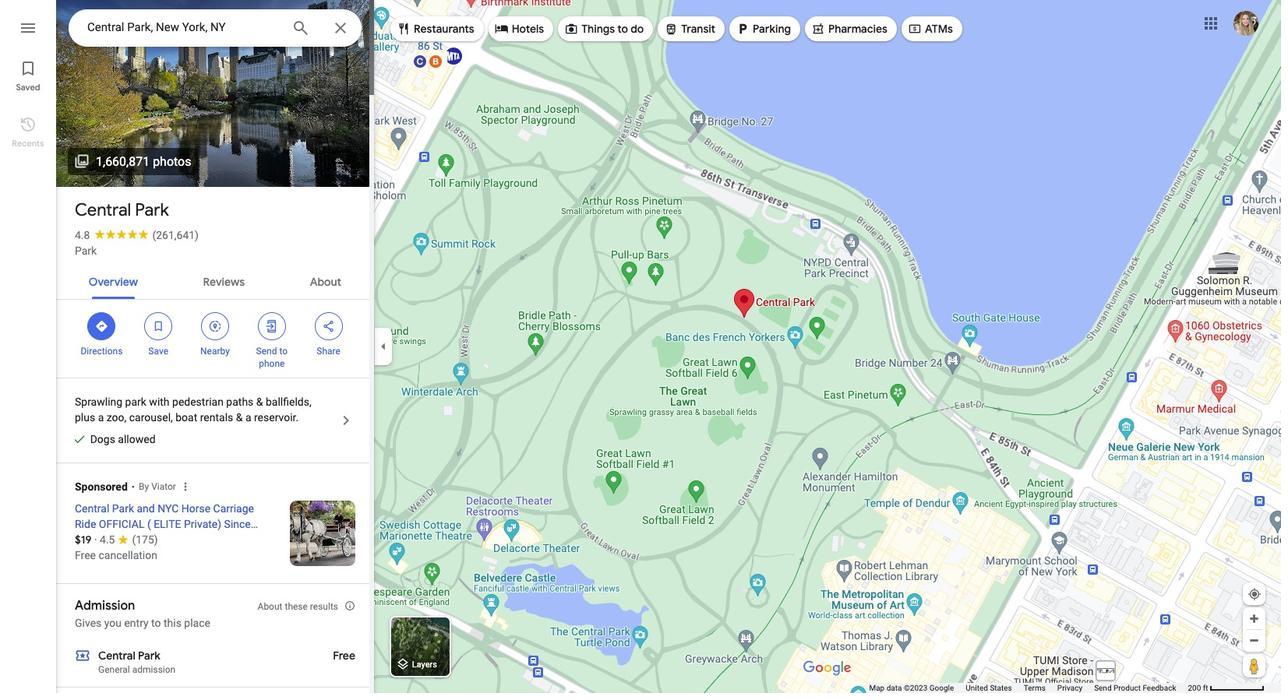 Task type: vqa. For each thing, say whether or not it's contained in the screenshot.


Task type: describe. For each thing, give the bounding box(es) containing it.
list containing saved
[[0, 0, 56, 694]]

united states button
[[966, 684, 1013, 694]]

ballfields,
[[266, 396, 312, 409]]

2 a from the left
[[246, 412, 252, 424]]

about these results image
[[345, 601, 356, 612]]

nearby
[[200, 346, 230, 357]]


[[397, 20, 411, 37]]

send for send product feedback
[[1095, 685, 1112, 693]]

overview button
[[76, 262, 150, 299]]

paths
[[226, 396, 254, 409]]

send product feedback
[[1095, 685, 1177, 693]]

admission
[[75, 599, 135, 614]]

free for free cancellation
[[75, 550, 96, 562]]

show street view coverage image
[[1244, 655, 1266, 678]]

share
[[317, 346, 341, 357]]

photos
[[153, 154, 191, 169]]

product
[[1114, 685, 1142, 693]]


[[812, 20, 826, 37]]

1,660,871
[[96, 154, 150, 169]]

recents
[[12, 138, 44, 149]]

send product feedback button
[[1095, 684, 1177, 694]]

200
[[1189, 685, 1202, 693]]

general
[[98, 665, 130, 676]]

restaurants
[[414, 22, 475, 36]]

carriage
[[213, 503, 254, 515]]

boat
[[176, 412, 197, 424]]

4.5
[[100, 534, 115, 547]]

4.8
[[75, 229, 90, 242]]

free for free
[[333, 650, 356, 664]]

horse
[[181, 503, 211, 515]]

about for about
[[310, 275, 342, 289]]

zoo,
[[107, 412, 127, 424]]

park down 4.8
[[75, 245, 97, 257]]

by viator
[[139, 482, 176, 493]]

0 vertical spatial &
[[256, 396, 263, 409]]

sponsored
[[75, 481, 128, 494]]

gives
[[75, 618, 102, 630]]

states
[[991, 685, 1013, 693]]

©2023
[[904, 685, 928, 693]]

 hotels
[[495, 20, 544, 37]]

dogs
[[90, 434, 115, 446]]

transit
[[682, 22, 716, 36]]

menu image
[[19, 19, 37, 37]]

reviews button
[[191, 262, 257, 299]]

official
[[99, 519, 145, 531]]

zoom in image
[[1249, 614, 1261, 625]]

 transit
[[665, 20, 716, 37]]


[[736, 20, 750, 37]]


[[565, 20, 579, 37]]

pedestrian
[[172, 396, 224, 409]]

saved button
[[0, 53, 56, 97]]

rentals
[[200, 412, 233, 424]]

 parking
[[736, 20, 791, 37]]

united
[[966, 685, 989, 693]]

show your location image
[[1248, 588, 1262, 602]]

 atms
[[908, 20, 954, 37]]

privacy button
[[1058, 684, 1083, 694]]

to inside the  things to do
[[618, 22, 628, 36]]

layers
[[412, 661, 437, 671]]

zoom out image
[[1249, 635, 1261, 647]]

tab list inside google maps element
[[56, 262, 374, 299]]


[[908, 20, 922, 37]]

1,660,871 photos
[[96, 154, 191, 169]]

 things to do
[[565, 20, 644, 37]]

ft
[[1204, 685, 1209, 693]]


[[665, 20, 679, 37]]

with
[[149, 396, 170, 409]]

park button
[[75, 243, 97, 259]]

0 vertical spatial central
[[75, 200, 131, 221]]

viator
[[151, 482, 176, 493]]

this
[[164, 618, 182, 630]]

park inside central park and nyc horse carriage ride official ( elite private) since 1970
[[112, 503, 134, 515]]


[[495, 20, 509, 37]]

carousel,
[[129, 412, 173, 424]]

(175)
[[132, 534, 158, 547]]

google account: michelle dermenjian  
(michelle.dermenjian@adept.ai) image
[[1234, 11, 1259, 36]]

park up (261,641)
[[135, 200, 169, 221]]

atms
[[925, 22, 954, 36]]

map
[[870, 685, 885, 693]]

phone
[[259, 359, 285, 370]]

photo of central park image
[[56, 0, 374, 213]]

data
[[887, 685, 903, 693]]

send for send to phone
[[256, 346, 277, 357]]

dogs allowed
[[90, 434, 156, 446]]



Task type: locate. For each thing, give the bounding box(es) containing it.
1 vertical spatial send
[[1095, 685, 1112, 693]]

sprawling
[[75, 396, 123, 409]]

private)
[[184, 519, 222, 531]]

1 vertical spatial central
[[75, 503, 109, 515]]

collapse side panel image
[[375, 338, 392, 356]]

free down 'about these results' image
[[333, 650, 356, 664]]

terms button
[[1024, 684, 1046, 694]]

send inside send to phone
[[256, 346, 277, 357]]

1970
[[75, 534, 99, 547]]

privacy
[[1058, 685, 1083, 693]]

footer containing map data ©2023 google
[[870, 684, 1189, 694]]


[[322, 318, 336, 335]]

results
[[310, 602, 338, 613]]

4.8 stars image
[[90, 229, 152, 239]]

1 vertical spatial &
[[236, 412, 243, 424]]

$19 ·
[[75, 533, 100, 547]]

reservoir.
[[254, 412, 299, 424]]

by
[[139, 482, 149, 493]]

parking
[[753, 22, 791, 36]]

allowed
[[118, 434, 156, 446]]

4.5 stars 175 reviews image
[[100, 533, 158, 548]]

1 vertical spatial about
[[258, 602, 283, 613]]

footer inside google maps element
[[870, 684, 1189, 694]]

nyc
[[158, 503, 179, 515]]

1 vertical spatial central park
[[98, 650, 160, 664]]


[[151, 318, 165, 335]]

sponsored · by viator element
[[75, 470, 374, 500]]

2 vertical spatial central
[[98, 650, 135, 664]]

send up phone
[[256, 346, 277, 357]]

(261,641)
[[152, 229, 199, 242]]

a down paths
[[246, 412, 252, 424]]

free
[[75, 550, 96, 562], [333, 650, 356, 664]]

none field inside central park, new york, ny field
[[87, 18, 279, 37]]

 restaurants
[[397, 20, 475, 37]]

1 vertical spatial to
[[279, 346, 288, 357]]

send inside button
[[1095, 685, 1112, 693]]

to left the do
[[618, 22, 628, 36]]

sprawling park with pedestrian paths & ballfields, plus a zoo, carousel, boat rentals & a reservoir.
[[75, 396, 312, 424]]

park
[[135, 200, 169, 221], [75, 245, 97, 257], [112, 503, 134, 515], [138, 650, 160, 664]]

about these results
[[258, 602, 338, 613]]

united states
[[966, 685, 1013, 693]]

elite
[[154, 519, 181, 531]]

free cancellation
[[75, 550, 157, 562]]

about inside button
[[310, 275, 342, 289]]

1 horizontal spatial &
[[256, 396, 263, 409]]

send left the product
[[1095, 685, 1112, 693]]

to left 'this'
[[151, 618, 161, 630]]

0 vertical spatial central park
[[75, 200, 169, 221]]

about left these
[[258, 602, 283, 613]]

footer
[[870, 684, 1189, 694]]

2 vertical spatial to
[[151, 618, 161, 630]]

& right paths
[[256, 396, 263, 409]]

1 horizontal spatial a
[[246, 412, 252, 424]]

park
[[125, 396, 147, 409]]

1 horizontal spatial to
[[279, 346, 288, 357]]

0 horizontal spatial send
[[256, 346, 277, 357]]

(
[[147, 519, 151, 531]]

send to phone
[[256, 346, 288, 370]]

dogs allowed group
[[65, 432, 156, 448]]

central inside central park and nyc horse carriage ride official ( elite private) since 1970
[[75, 503, 109, 515]]

0 horizontal spatial a
[[98, 412, 104, 424]]

you
[[104, 618, 122, 630]]

these
[[285, 602, 308, 613]]

central park and nyc horse carriage ride official ( elite private) since 1970
[[75, 503, 254, 547]]

0 vertical spatial to
[[618, 22, 628, 36]]

none search field inside google maps element
[[69, 9, 362, 47]]

pharmacies
[[829, 22, 888, 36]]

261,641 reviews element
[[152, 229, 199, 242]]

200 ft button
[[1189, 685, 1266, 693]]

gives you entry to this place
[[75, 618, 210, 630]]

0 horizontal spatial &
[[236, 412, 243, 424]]

central up ride
[[75, 503, 109, 515]]

directions
[[81, 346, 123, 357]]

saved
[[16, 82, 40, 93]]

a left the zoo, at the bottom left of the page
[[98, 412, 104, 424]]

&
[[256, 396, 263, 409], [236, 412, 243, 424]]

tab list containing overview
[[56, 262, 374, 299]]

do
[[631, 22, 644, 36]]

0 vertical spatial free
[[75, 550, 96, 562]]

2 horizontal spatial to
[[618, 22, 628, 36]]

1 horizontal spatial about
[[310, 275, 342, 289]]

google
[[930, 685, 955, 693]]

200 ft
[[1189, 685, 1209, 693]]

and
[[137, 503, 155, 515]]

central park up general admission
[[98, 650, 160, 664]]

send
[[256, 346, 277, 357], [1095, 685, 1112, 693]]

central park up the 4.8 stars image
[[75, 200, 169, 221]]

reviews
[[203, 275, 245, 289]]

to inside send to phone
[[279, 346, 288, 357]]

1 vertical spatial free
[[333, 650, 356, 664]]

None field
[[87, 18, 279, 37]]

 pharmacies
[[812, 20, 888, 37]]

a
[[98, 412, 104, 424], [246, 412, 252, 424]]

entry
[[124, 618, 149, 630]]

0 horizontal spatial to
[[151, 618, 161, 630]]

terms
[[1024, 685, 1046, 693]]

0 vertical spatial send
[[256, 346, 277, 357]]

general admission
[[98, 665, 176, 676]]

plus
[[75, 412, 95, 424]]


[[95, 318, 109, 335]]

recents button
[[0, 109, 56, 153]]

tab list
[[56, 262, 374, 299]]

about for about these results
[[258, 602, 283, 613]]

1 horizontal spatial free
[[333, 650, 356, 664]]

1 horizontal spatial send
[[1095, 685, 1112, 693]]

1,660,871 photos button
[[68, 148, 198, 175]]

google maps element
[[0, 0, 1282, 694]]

list
[[0, 0, 56, 694]]

0 vertical spatial about
[[310, 275, 342, 289]]


[[265, 318, 279, 335]]

None search field
[[69, 9, 362, 47]]

park up admission
[[138, 650, 160, 664]]

about
[[310, 275, 342, 289], [258, 602, 283, 613]]

central up the 4.8 stars image
[[75, 200, 131, 221]]

park up official
[[112, 503, 134, 515]]

0 horizontal spatial free
[[75, 550, 96, 562]]

to up phone
[[279, 346, 288, 357]]

Central Park, New York, NY field
[[69, 9, 362, 47]]

actions for central park region
[[56, 300, 374, 378]]


[[208, 318, 222, 335]]

1 a from the left
[[98, 412, 104, 424]]

admission
[[132, 665, 176, 676]]

save
[[148, 346, 168, 357]]

$19
[[75, 533, 92, 547]]

ride
[[75, 519, 96, 531]]

about button
[[298, 262, 354, 299]]

0 horizontal spatial about
[[258, 602, 283, 613]]

about up the  in the top of the page
[[310, 275, 342, 289]]

central park main content
[[56, 0, 374, 694]]

free down 1970
[[75, 550, 96, 562]]

& down paths
[[236, 412, 243, 424]]

map data ©2023 google
[[870, 685, 955, 693]]

things
[[582, 22, 615, 36]]

place
[[184, 618, 210, 630]]

central up general
[[98, 650, 135, 664]]



